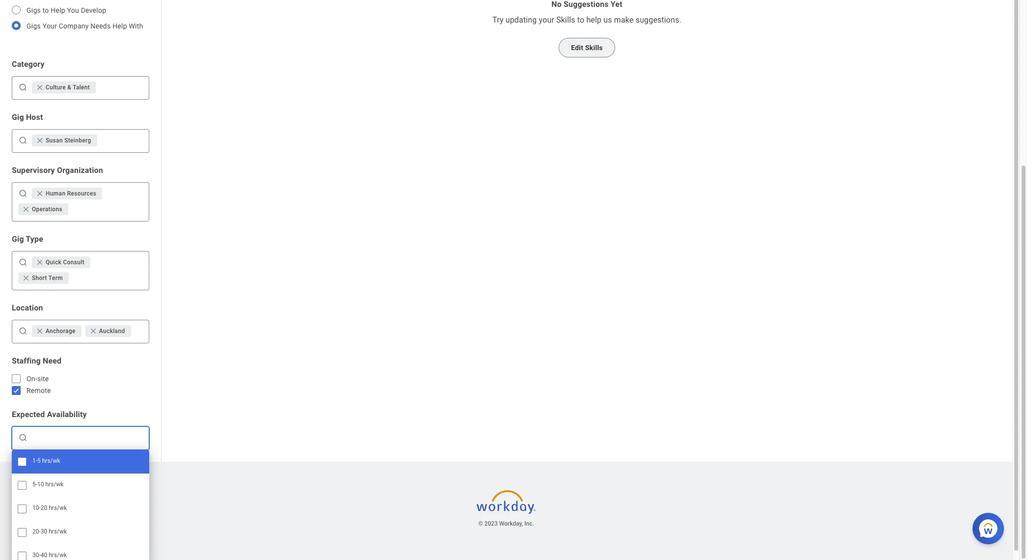 Task type: locate. For each thing, give the bounding box(es) containing it.
gig left 'type'
[[12, 234, 24, 244]]

press left arrow to navigate selected items field down the resources
[[70, 201, 145, 217]]

search image down location
[[18, 326, 28, 336]]

remove image left short
[[22, 274, 30, 282]]

5-10 hrs/wk
[[32, 481, 64, 488]]

search image down gig host
[[18, 136, 28, 145]]

human
[[46, 190, 66, 197]]

search image for gig type
[[18, 257, 28, 267]]

try
[[493, 15, 504, 25]]

1 vertical spatial gigs
[[27, 22, 41, 30]]

remove image inside operations button
[[22, 205, 32, 213]]

2 vertical spatial search image
[[18, 189, 28, 198]]

remove image inside culture & talent 'button'
[[36, 84, 44, 91]]

category
[[12, 59, 44, 69]]

hrs/wk right 10 on the bottom of page
[[45, 481, 64, 488]]

remove image up gig type
[[22, 205, 32, 213]]

talent
[[73, 84, 90, 91]]

gig
[[12, 112, 24, 122], [12, 234, 24, 244]]

20
[[41, 505, 47, 511]]

hrs/wk right 20
[[49, 505, 67, 511]]

resources
[[67, 190, 96, 197]]

0 horizontal spatial to
[[43, 6, 49, 14]]

help left with
[[113, 22, 127, 30]]

help
[[51, 6, 65, 14], [113, 22, 127, 30]]

hrs/wk inside option
[[49, 528, 67, 535]]

remove image left operations
[[22, 205, 30, 213]]

40
[[41, 552, 47, 559]]

remove image inside susan steinberg button
[[36, 137, 44, 144]]

edit skills
[[571, 44, 603, 52]]

2 vertical spatial search image
[[18, 433, 28, 443]]

remove image for culture & talent 'button'
[[36, 84, 46, 91]]

0 vertical spatial gig
[[12, 112, 24, 122]]

press left arrow to navigate selected items field down consult
[[71, 270, 145, 286]]

press left arrow to navigate selected items field right auckland
[[133, 323, 145, 339]]

2 search image from the top
[[18, 136, 28, 145]]

remove image down category
[[36, 84, 46, 91]]

search image down supervisory
[[18, 189, 28, 198]]

remove image
[[36, 84, 44, 91], [36, 137, 46, 144], [22, 205, 30, 213], [36, 258, 46, 266], [36, 258, 44, 266], [36, 327, 46, 335]]

company
[[59, 22, 89, 30]]

search image down gig type
[[18, 257, 28, 267]]

site
[[37, 375, 49, 383]]

us
[[604, 15, 612, 25]]

gigs left you
[[27, 6, 41, 14]]

type
[[26, 234, 43, 244]]

gigs to help you develop
[[27, 6, 106, 14]]

remove image for auckland button
[[89, 327, 99, 335]]

remove image left "anchorage" on the left
[[36, 327, 44, 335]]

2 search image from the top
[[18, 326, 28, 336]]

updating
[[506, 15, 537, 25]]

search image down expected
[[18, 433, 28, 443]]

1 horizontal spatial help
[[113, 22, 127, 30]]

2023
[[485, 520, 498, 527]]

gigs for gigs to help you develop
[[27, 6, 41, 14]]

help left you
[[51, 6, 65, 14]]

to
[[43, 6, 49, 14], [578, 15, 585, 25]]

operations button
[[18, 203, 68, 215]]

remove image inside culture & talent 'button'
[[36, 84, 46, 91]]

susan
[[46, 137, 63, 144]]

press left arrow to navigate selected items field
[[98, 80, 145, 95], [99, 133, 145, 148], [70, 201, 145, 217], [71, 270, 145, 286], [133, 323, 145, 339]]

remove image down host
[[36, 137, 46, 144]]

short term
[[32, 275, 63, 281]]

quick
[[46, 259, 61, 266]]

host
[[26, 112, 43, 122]]

skills right your
[[557, 15, 576, 25]]

3 search image from the top
[[18, 189, 28, 198]]

search image for gig
[[18, 136, 28, 145]]

remove image left culture
[[36, 84, 44, 91]]

list box containing 1-5 hrs/wk
[[12, 450, 149, 560]]

culture & talent
[[46, 84, 90, 91]]

list box
[[12, 450, 149, 560]]

30
[[41, 528, 47, 535]]

remove image up operations button at the top left of the page
[[36, 190, 46, 197]]

1 gigs from the top
[[27, 6, 41, 14]]

remove image down location
[[36, 327, 46, 335]]

search image
[[18, 257, 28, 267], [18, 326, 28, 336], [18, 433, 28, 443]]

search image down category
[[18, 83, 28, 92]]

1 horizontal spatial to
[[578, 15, 585, 25]]

None field
[[98, 83, 145, 92], [99, 136, 145, 145], [70, 204, 145, 214], [71, 273, 145, 283], [133, 326, 145, 336], [30, 430, 145, 446], [30, 433, 145, 443], [98, 83, 145, 92], [99, 136, 145, 145], [70, 204, 145, 214], [71, 273, 145, 283], [133, 326, 145, 336], [30, 430, 145, 446], [30, 433, 145, 443]]

press left arrow to navigate selected items field for gig type
[[71, 270, 145, 286]]

on-site
[[27, 375, 49, 383]]

20-30 hrs/wk
[[32, 528, 67, 535]]

0 vertical spatial search image
[[18, 83, 28, 92]]

remove image inside operations button
[[22, 205, 30, 213]]

with
[[129, 22, 143, 30]]

gigs
[[27, 6, 41, 14], [27, 22, 41, 30]]

gigs for gigs your company needs help with
[[27, 22, 41, 30]]

gigs your company needs help with
[[27, 22, 143, 30]]

3 search image from the top
[[18, 433, 28, 443]]

availability
[[47, 410, 87, 419]]

1 search image from the top
[[18, 83, 28, 92]]

20-30 hrs/wk option
[[12, 521, 149, 544]]

0 vertical spatial search image
[[18, 257, 28, 267]]

2 gigs from the top
[[27, 22, 41, 30]]

2 gig from the top
[[12, 234, 24, 244]]

expected
[[12, 410, 45, 419]]

© 2023 workday, inc.
[[479, 520, 534, 527]]

human resources button
[[32, 188, 102, 199]]

skills
[[557, 15, 576, 25], [586, 44, 603, 52]]

edit skills button
[[559, 38, 615, 58]]

press left arrow to navigate selected items field right talent
[[98, 80, 145, 95]]

needs
[[91, 22, 111, 30]]

&
[[67, 84, 71, 91]]

0 vertical spatial help
[[51, 6, 65, 14]]

0 vertical spatial gigs
[[27, 6, 41, 14]]

to up the your
[[43, 6, 49, 14]]

1-5 hrs/wk option
[[12, 450, 149, 474]]

gigs left the your
[[27, 22, 41, 30]]

steinberg
[[64, 137, 91, 144]]

skills right edit
[[586, 44, 603, 52]]

hrs/wk
[[42, 457, 60, 464], [45, 481, 64, 488], [49, 505, 67, 511], [49, 528, 67, 535], [49, 552, 67, 559]]

hrs/wk right the 5
[[42, 457, 60, 464]]

hrs/wk for 30-40 hrs/wk
[[49, 552, 67, 559]]

1 vertical spatial skills
[[586, 44, 603, 52]]

suggestions.
[[636, 15, 682, 25]]

5-
[[32, 481, 37, 488]]

remove image inside the anchorage button
[[36, 327, 44, 335]]

remove image inside the anchorage button
[[36, 327, 46, 335]]

hrs/wk right "30"
[[49, 528, 67, 535]]

remove image right "anchorage" on the left
[[89, 327, 99, 335]]

1 vertical spatial search image
[[18, 326, 28, 336]]

hrs/wk for 1-5 hrs/wk
[[42, 457, 60, 464]]

auckland button
[[85, 325, 131, 337]]

1 vertical spatial gig
[[12, 234, 24, 244]]

20-
[[32, 528, 41, 535]]

you
[[67, 6, 79, 14]]

to left help
[[578, 15, 585, 25]]

consult
[[63, 259, 84, 266]]

remove image left term at left
[[22, 274, 32, 282]]

workday,
[[500, 520, 523, 527]]

1-5 hrs/wk
[[32, 457, 60, 464]]

0 horizontal spatial help
[[51, 6, 65, 14]]

hrs/wk right 40 at the left bottom
[[49, 552, 67, 559]]

your
[[539, 15, 555, 25]]

press left arrow to navigate selected items field for location
[[133, 323, 145, 339]]

remove image
[[36, 84, 46, 91], [36, 137, 44, 144], [36, 190, 46, 197], [36, 190, 44, 197], [22, 205, 32, 213], [22, 274, 32, 282], [22, 274, 30, 282], [36, 327, 44, 335], [89, 327, 99, 335], [89, 327, 97, 335]]

quick consult
[[46, 259, 84, 266]]

0 horizontal spatial skills
[[557, 15, 576, 25]]

gig left host
[[12, 112, 24, 122]]

remove image left susan
[[36, 137, 44, 144]]

1 gig from the top
[[12, 112, 24, 122]]

search image
[[18, 83, 28, 92], [18, 136, 28, 145], [18, 189, 28, 198]]

1 search image from the top
[[18, 257, 28, 267]]

develop
[[81, 6, 106, 14]]

1 horizontal spatial skills
[[586, 44, 603, 52]]

1 vertical spatial search image
[[18, 136, 28, 145]]



Task type: vqa. For each thing, say whether or not it's contained in the screenshot.
'Coaching and Continuous Conversatio' button
no



Task type: describe. For each thing, give the bounding box(es) containing it.
quick consult button
[[32, 256, 90, 268]]

press left arrow to navigate selected items field for supervisory organization
[[70, 201, 145, 217]]

short term button
[[18, 272, 69, 284]]

supervisory organization
[[12, 166, 103, 175]]

expected availability
[[12, 410, 87, 419]]

0 vertical spatial skills
[[557, 15, 576, 25]]

search image for location
[[18, 326, 28, 336]]

skills inside button
[[586, 44, 603, 52]]

gig for gig host
[[12, 112, 24, 122]]

©
[[479, 520, 483, 527]]

location
[[12, 303, 43, 312]]

5
[[37, 457, 41, 464]]

edit
[[571, 44, 584, 52]]

hrs/wk for 5-10 hrs/wk
[[45, 481, 64, 488]]

10
[[37, 481, 44, 488]]

susan steinberg button
[[32, 135, 97, 146]]

short
[[32, 275, 47, 281]]

search image for supervisory
[[18, 189, 28, 198]]

remove image up short
[[36, 258, 46, 266]]

remove image for remove image inside susan steinberg button
[[36, 137, 44, 144]]

gig type
[[12, 234, 43, 244]]

your
[[43, 22, 57, 30]]

logo image
[[477, 485, 536, 519]]

culture
[[46, 84, 66, 91]]

30-40 hrs/wk
[[32, 552, 67, 559]]

remove image left quick
[[36, 258, 44, 266]]

remove image for operations button at the top left of the page
[[22, 205, 32, 213]]

anchorage
[[46, 328, 76, 335]]

try updating your skills to help us make suggestions.
[[493, 15, 682, 25]]

susan steinberg
[[46, 137, 91, 144]]

1 vertical spatial help
[[113, 22, 127, 30]]

gig for gig type
[[12, 234, 24, 244]]

make
[[614, 15, 634, 25]]

hrs/wk for 10-20 hrs/wk
[[49, 505, 67, 511]]

remove image inside susan steinberg button
[[36, 137, 46, 144]]

culture & talent button
[[32, 82, 96, 93]]

staffing need
[[12, 356, 62, 366]]

remove image left human
[[36, 190, 44, 197]]

supervisory
[[12, 166, 55, 175]]

staffing
[[12, 356, 41, 366]]

anchorage button
[[32, 325, 81, 337]]

gig host
[[12, 112, 43, 122]]

operations
[[32, 206, 62, 213]]

need
[[43, 356, 62, 366]]

hrs/wk for 20-30 hrs/wk
[[49, 528, 67, 535]]

help
[[587, 15, 602, 25]]

remove image left auckland
[[89, 327, 97, 335]]

10-
[[32, 505, 41, 511]]

term
[[49, 275, 63, 281]]

1-
[[32, 457, 37, 464]]

10-20 hrs/wk option
[[12, 497, 149, 521]]

remove image for human resources button
[[36, 190, 46, 197]]

remote
[[27, 387, 51, 394]]

organization
[[57, 166, 103, 175]]

30-40 hrs/wk option
[[12, 544, 149, 560]]

0 vertical spatial to
[[43, 6, 49, 14]]

remove image for remove image within the anchorage button
[[36, 327, 44, 335]]

5-10 hrs/wk option
[[12, 474, 149, 497]]

on-
[[27, 375, 37, 383]]

inc.
[[525, 520, 534, 527]]

human resources
[[46, 190, 96, 197]]

1 vertical spatial to
[[578, 15, 585, 25]]

auckland
[[99, 328, 125, 335]]

30-
[[32, 552, 41, 559]]

remove image for the short term 'button'
[[22, 274, 32, 282]]

press left arrow to navigate selected items field right the steinberg
[[99, 133, 145, 148]]

10-20 hrs/wk
[[32, 505, 67, 511]]



